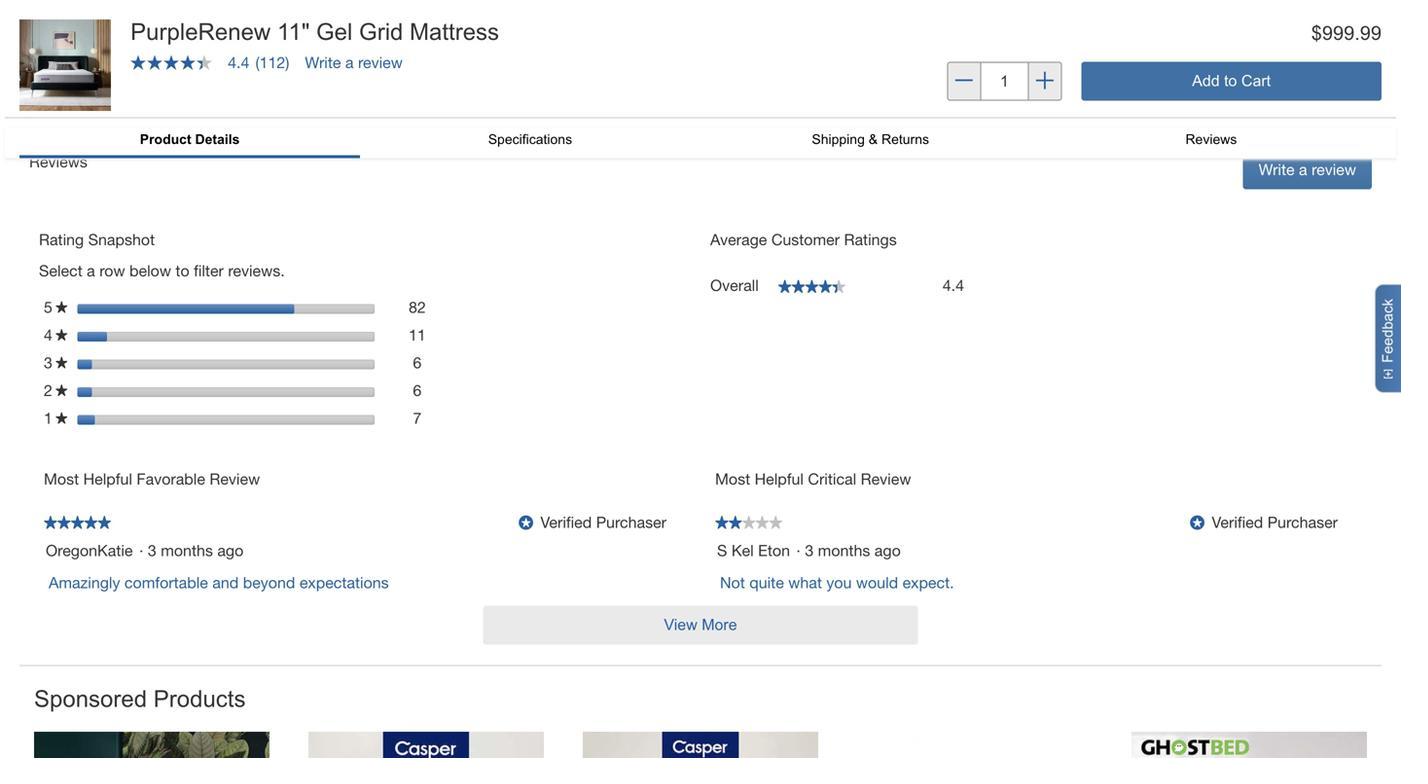 Task type: vqa. For each thing, say whether or not it's contained in the screenshot.


Task type: describe. For each thing, give the bounding box(es) containing it.
★ for 4
[[56, 329, 68, 341]]

specifications
[[488, 132, 572, 147]]

112 reviews
[[157, 41, 245, 59]]

mattress
[[410, 19, 499, 45]]

1 horizontal spatial reviews
[[187, 41, 245, 59]]

11"
[[277, 19, 310, 45]]

&
[[869, 132, 878, 147]]

product details link
[[19, 128, 360, 155]]

filter
[[194, 262, 224, 280]]

purplerenew
[[131, 19, 271, 45]]

1 casper select 12 image from the left
[[308, 732, 544, 758]]

what
[[789, 574, 822, 592]]

feedback
[[1380, 299, 1396, 363]]

you
[[827, 574, 852, 592]]

1 horizontal spatial review
[[1312, 161, 1357, 179]]

rating snapshot
[[39, 231, 155, 249]]

oregonkatie button
[[46, 539, 133, 562]]

0 vertical spatial write a review button
[[305, 53, 403, 71]]

1 months from the left
[[161, 542, 213, 560]]

below
[[129, 262, 171, 280]]

gel
[[316, 19, 353, 45]]

critical
[[808, 470, 857, 488]]

999.99
[[1322, 22, 1382, 44]]

tab panel containing 4.4
[[5, 0, 1397, 758]]

11
[[409, 326, 426, 344]]

specifications link
[[360, 128, 700, 150]]

would
[[856, 574, 898, 592]]

beyond
[[243, 574, 295, 592]]

shipping & returns
[[812, 132, 929, 147]]

2 ★
[[44, 382, 68, 400]]

most for most helpful favorable review
[[44, 470, 79, 488]]

kel
[[732, 542, 754, 560]]

a for the top write a review button
[[345, 53, 354, 71]]

ratings
[[844, 231, 897, 249]]

1 horizontal spatial write a review button
[[1243, 150, 1372, 189]]

leesa legend 12 image
[[34, 732, 270, 758]]

0 horizontal spatial 4.4
[[115, 41, 137, 59]]

3 ★
[[44, 354, 68, 372]]

most helpful favorable review
[[44, 470, 260, 488]]

expectations
[[300, 574, 389, 592]]

0 horizontal spatial write
[[305, 53, 341, 71]]

2 · from the left
[[796, 542, 801, 560]]

quite
[[750, 574, 784, 592]]

* for amazingly comfortable and beyond expectations
[[518, 515, 534, 531]]

4 ★
[[44, 326, 68, 344]]

s
[[717, 542, 727, 560]]

0 vertical spatial write a review
[[305, 53, 403, 71]]

1 ★
[[44, 409, 68, 427]]

1 horizontal spatial write
[[1259, 161, 1295, 179]]

and
[[212, 574, 239, 592]]

1 vertical spatial reviews
[[1186, 132, 1237, 147]]

purchaser for not quite what you would expect.
[[1268, 513, 1338, 531]]

review for most helpful favorable review
[[210, 470, 260, 488]]

6 for 2
[[413, 382, 422, 400]]

sponsored products
[[34, 686, 246, 712]]

review for most helpful critical review
[[861, 470, 911, 488]]

beautyrest 12 image
[[857, 732, 1093, 758]]

★ for 5
[[56, 301, 68, 313]]

4.4 (112)
[[228, 53, 289, 71]]

5 ★
[[44, 298, 68, 316]]

s kel eton button
[[717, 539, 790, 562]]

average
[[710, 231, 767, 249]]

products
[[154, 686, 246, 712]]

1 horizontal spatial 4.4
[[228, 53, 250, 71]]

7
[[413, 409, 422, 427]]

(112)
[[255, 53, 289, 71]]

select
[[39, 262, 82, 280]]

comfortable
[[124, 574, 208, 592]]

1 · from the left
[[139, 542, 143, 560]]

verified for amazingly comfortable and beyond expectations
[[541, 513, 592, 531]]

★ for 3
[[56, 356, 68, 369]]

overall
[[710, 277, 759, 295]]

1
[[44, 409, 56, 427]]

snapshot
[[88, 231, 155, 249]]

2 horizontal spatial 4.4
[[943, 277, 964, 295]]

feedback link
[[1375, 284, 1401, 393]]

2 vertical spatial a
[[87, 262, 95, 280]]



Task type: locate. For each thing, give the bounding box(es) containing it.
1 horizontal spatial * verified purchaser
[[1190, 513, 1338, 531]]

0 vertical spatial review
[[358, 53, 403, 71]]

1 review from the left
[[210, 470, 260, 488]]

most up kel
[[715, 470, 750, 488]]

a left row
[[87, 262, 95, 280]]

★ down "5 ★"
[[56, 329, 68, 341]]

helpful for favorable
[[83, 470, 132, 488]]

0 horizontal spatial casper select 12 image
[[308, 732, 544, 758]]

amazingly
[[49, 574, 120, 592]]

ago
[[217, 542, 244, 560], [875, 542, 901, 560]]

Search topics and reviews text field
[[29, 89, 582, 120]]

a inside button
[[1299, 161, 1308, 179]]

★ for 1
[[56, 412, 68, 424]]

most down 1 ★
[[44, 470, 79, 488]]

4.4
[[115, 41, 137, 59], [228, 53, 250, 71], [943, 277, 964, 295]]

0 horizontal spatial ·
[[139, 542, 143, 560]]

0 horizontal spatial helpful
[[83, 470, 132, 488]]

purchaser
[[596, 513, 667, 531], [1268, 513, 1338, 531]]

select a row below to filter reviews.
[[39, 262, 285, 280]]

0 horizontal spatial write a review
[[305, 53, 403, 71]]

a for the rightmost write a review button
[[1299, 161, 1308, 179]]

helpful
[[83, 470, 132, 488], [755, 470, 804, 488]]

1 helpful from the left
[[83, 470, 132, 488]]

0 vertical spatial write
[[305, 53, 341, 71]]

to
[[176, 262, 189, 280]]

1 horizontal spatial casper select 12 image
[[583, 732, 818, 758]]

2 * verified purchaser from the left
[[1190, 513, 1338, 531]]

purplerenew 11 image
[[19, 19, 111, 111]]

2 purchaser from the left
[[1268, 513, 1338, 531]]

0 vertical spatial a
[[345, 53, 354, 71]]

*
[[518, 515, 534, 531], [1190, 515, 1205, 531]]

reviews
[[187, 41, 245, 59], [1186, 132, 1237, 147], [29, 153, 87, 171]]

rating
[[39, 231, 84, 249]]

* for not quite what you would expect.
[[1190, 515, 1205, 531]]

review right critical
[[861, 470, 911, 488]]

3
[[44, 354, 56, 372], [148, 542, 156, 560], [805, 542, 814, 560]]

2 ★ from the top
[[56, 329, 68, 341]]

expect.
[[903, 574, 954, 592]]

* verified purchaser for amazingly comfortable and beyond expectations
[[518, 513, 667, 531]]

verified for not quite what you would expect.
[[1212, 513, 1263, 531]]

returns
[[882, 132, 929, 147]]

* verified purchaser
[[518, 513, 667, 531], [1190, 513, 1338, 531]]

· right eton
[[796, 542, 801, 560]]

3 up 2 on the bottom left
[[44, 354, 56, 372]]

2 horizontal spatial 3
[[805, 542, 814, 560]]

details
[[195, 132, 240, 147]]

4 ★ from the top
[[56, 384, 68, 397]]

tab panel
[[5, 0, 1397, 758]]

write a review button
[[305, 53, 403, 71], [1243, 150, 1372, 189]]

1 horizontal spatial a
[[345, 53, 354, 71]]

None telephone field
[[981, 62, 1028, 101]]

★ inside 4 ★
[[56, 329, 68, 341]]

★
[[56, 301, 68, 313], [56, 329, 68, 341], [56, 356, 68, 369], [56, 384, 68, 397], [56, 412, 68, 424]]

most
[[44, 470, 79, 488], [715, 470, 750, 488]]

★ up 4 ★
[[56, 301, 68, 313]]

helpful for critical
[[755, 470, 804, 488]]

most for most helpful critical review
[[715, 470, 750, 488]]

1 vertical spatial 6
[[413, 382, 422, 400]]

0 horizontal spatial write a review button
[[305, 53, 403, 71]]

1 horizontal spatial ·
[[796, 542, 801, 560]]

0 horizontal spatial a
[[87, 262, 95, 280]]

★ inside '2 ★'
[[56, 384, 68, 397]]

s kel eton · 3 months ago
[[717, 542, 910, 560]]

Search topics and reviews search region search field
[[19, 79, 701, 130]]

1 purchaser from the left
[[596, 513, 667, 531]]

customer
[[772, 231, 840, 249]]

2 helpful from the left
[[755, 470, 804, 488]]

2 * from the left
[[1190, 515, 1205, 531]]

2 horizontal spatial reviews
[[1186, 132, 1237, 147]]

0 horizontal spatial review
[[358, 53, 403, 71]]

2 vertical spatial reviews
[[29, 153, 87, 171]]

* verified purchaser for not quite what you would expect.
[[1190, 513, 1338, 531]]

5
[[44, 298, 56, 316]]

★★★★★
[[778, 279, 846, 293], [778, 279, 846, 293], [44, 515, 111, 529], [44, 515, 111, 529], [715, 515, 783, 529]]

2 review from the left
[[861, 470, 911, 488]]

3 up what
[[805, 542, 814, 560]]

1 ★ from the top
[[56, 301, 68, 313]]

4
[[44, 326, 56, 344]]

82
[[409, 298, 426, 316]]

1 horizontal spatial purchaser
[[1268, 513, 1338, 531]]

a
[[345, 53, 354, 71], [1299, 161, 1308, 179], [87, 262, 95, 280]]

most helpful critical review
[[715, 470, 911, 488]]

1 horizontal spatial helpful
[[755, 470, 804, 488]]

2 6 from the top
[[413, 382, 422, 400]]

·
[[139, 542, 143, 560], [796, 542, 801, 560]]

1 vertical spatial write a review
[[1259, 161, 1357, 179]]

1 vertical spatial review
[[1312, 161, 1357, 179]]

shipping
[[812, 132, 865, 147]]

1 horizontal spatial review
[[861, 470, 911, 488]]

2 months from the left
[[818, 542, 870, 560]]

eton
[[758, 542, 790, 560]]

· up comfortable at left bottom
[[139, 542, 143, 560]]

112 reviews link
[[156, 38, 256, 63]]

1 vertical spatial a
[[1299, 161, 1308, 179]]

0 vertical spatial 6
[[413, 354, 422, 372]]

shipping & returns link
[[700, 128, 1041, 150]]

6 up 7
[[413, 382, 422, 400]]

0 horizontal spatial most
[[44, 470, 79, 488]]

1 horizontal spatial write a review
[[1259, 161, 1357, 179]]

months up comfortable at left bottom
[[161, 542, 213, 560]]

months up you
[[818, 542, 870, 560]]

2
[[44, 382, 56, 400]]

6
[[413, 354, 422, 372], [413, 382, 422, 400]]

★ inside 3 ★
[[56, 356, 68, 369]]

1 horizontal spatial most
[[715, 470, 750, 488]]

average customer ratings
[[710, 231, 897, 249]]

row
[[99, 262, 125, 280]]

purplerenew 11" gel grid mattress
[[131, 19, 499, 45]]

ghostbed classic 11 image
[[1132, 732, 1367, 758]]

1 horizontal spatial 3
[[148, 542, 156, 560]]

months
[[161, 542, 213, 560], [818, 542, 870, 560]]

helpful left favorable
[[83, 470, 132, 488]]

review
[[358, 53, 403, 71], [1312, 161, 1357, 179]]

112
[[157, 41, 183, 59]]

★ down 3 ★
[[56, 384, 68, 397]]

0 horizontal spatial months
[[161, 542, 213, 560]]

reviews link
[[1041, 128, 1382, 150]]

0 horizontal spatial reviews
[[29, 153, 87, 171]]

2 casper select 12 image from the left
[[583, 732, 818, 758]]

1 horizontal spatial *
[[1190, 515, 1205, 531]]

write down the reviews link
[[1259, 161, 1295, 179]]

ago up and at the left of page
[[217, 542, 244, 560]]

reviews.
[[228, 262, 285, 280]]

purchaser for amazingly comfortable and beyond expectations
[[596, 513, 667, 531]]

review
[[210, 470, 260, 488], [861, 470, 911, 488]]

6 for 3
[[413, 354, 422, 372]]

0 horizontal spatial purchaser
[[596, 513, 667, 531]]

★ down '2 ★'
[[56, 412, 68, 424]]

1 horizontal spatial ago
[[875, 542, 901, 560]]

write
[[305, 53, 341, 71], [1259, 161, 1295, 179]]

0 horizontal spatial verified
[[541, 513, 592, 531]]

2 verified from the left
[[1212, 513, 1263, 531]]

1 * from the left
[[518, 515, 534, 531]]

verified
[[541, 513, 592, 531], [1212, 513, 1263, 531]]

5 ★ from the top
[[56, 412, 68, 424]]

0 horizontal spatial *
[[518, 515, 534, 531]]

0 horizontal spatial * verified purchaser
[[518, 513, 667, 531]]

product details
[[140, 132, 240, 147]]

write down purplerenew 11" gel grid mattress
[[305, 53, 341, 71]]

★ inside "5 ★"
[[56, 301, 68, 313]]

a down gel
[[345, 53, 354, 71]]

review right favorable
[[210, 470, 260, 488]]

1 ago from the left
[[217, 542, 244, 560]]

2 most from the left
[[715, 470, 750, 488]]

1 most from the left
[[44, 470, 79, 488]]

not
[[720, 574, 745, 592]]

oregonkatie · 3 months ago
[[46, 542, 252, 560]]

1 verified from the left
[[541, 513, 592, 531]]

helpful left critical
[[755, 470, 804, 488]]

1 6 from the top
[[413, 354, 422, 372]]

favorable
[[137, 470, 205, 488]]

0 horizontal spatial ago
[[217, 542, 244, 560]]

3 up comfortable at left bottom
[[148, 542, 156, 560]]

6 down the 11
[[413, 354, 422, 372]]

0 horizontal spatial review
[[210, 470, 260, 488]]

☆☆☆☆☆
[[39, 41, 106, 55], [39, 41, 106, 55]]

3 ★ from the top
[[56, 356, 68, 369]]

$
[[1312, 22, 1322, 44]]

★ for 2
[[56, 384, 68, 397]]

not quite what you would expect.
[[720, 574, 954, 592]]

None button
[[1082, 62, 1382, 101], [483, 606, 918, 645], [1082, 62, 1382, 101], [483, 606, 918, 645]]

product
[[140, 132, 191, 147]]

write a review
[[305, 53, 403, 71], [1259, 161, 1357, 179]]

oregonkatie
[[46, 542, 133, 560]]

1 horizontal spatial verified
[[1212, 513, 1263, 531]]

2 horizontal spatial a
[[1299, 161, 1308, 179]]

0 vertical spatial reviews
[[187, 41, 245, 59]]

casper select 12 image
[[308, 732, 544, 758], [583, 732, 818, 758]]

1 horizontal spatial months
[[818, 542, 870, 560]]

2 ago from the left
[[875, 542, 901, 560]]

ago up the would
[[875, 542, 901, 560]]

sponsored
[[34, 686, 147, 712]]

1 * verified purchaser from the left
[[518, 513, 667, 531]]

★ inside 1 ★
[[56, 412, 68, 424]]

a down the reviews link
[[1299, 161, 1308, 179]]

grid
[[359, 19, 403, 45]]

1 vertical spatial write a review button
[[1243, 150, 1372, 189]]

★ down 4 ★
[[56, 356, 68, 369]]

amazingly comfortable and beyond expectations
[[49, 574, 389, 592]]

0 horizontal spatial 3
[[44, 354, 56, 372]]

1 vertical spatial write
[[1259, 161, 1295, 179]]



